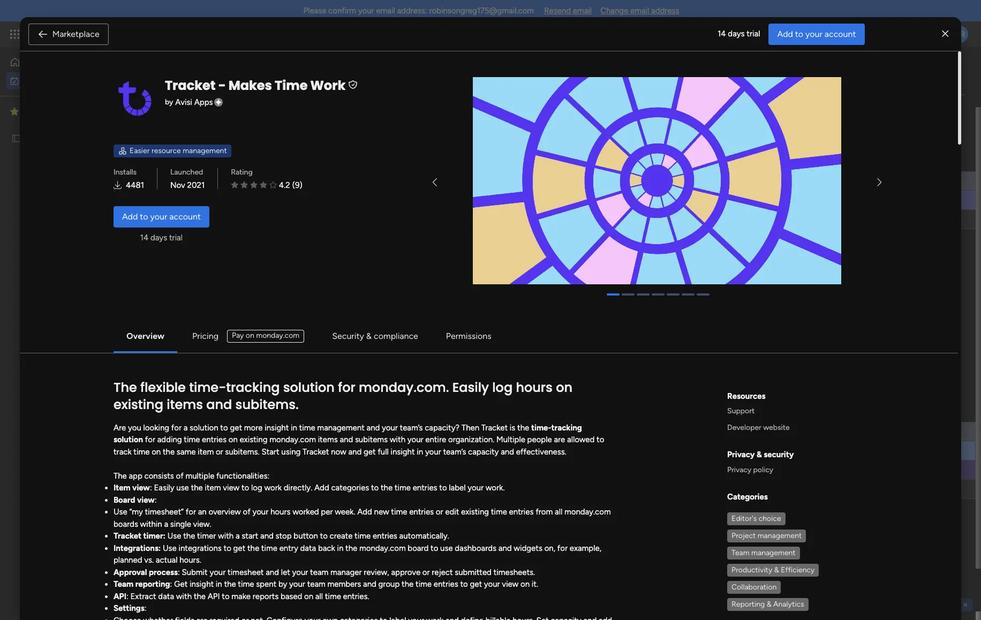 Task type: vqa. For each thing, say whether or not it's contained in the screenshot.


Task type: locate. For each thing, give the bounding box(es) containing it.
1 horizontal spatial /
[[232, 328, 237, 342]]

id:
[[909, 600, 918, 609]]

progress
[[242, 466, 272, 475]]

privacy & security
[[727, 450, 794, 460]]

to down 4481
[[140, 211, 148, 222]]

0 horizontal spatial 14
[[140, 233, 149, 243]]

& inside dropdown button
[[767, 600, 771, 609]]

all inside approval process : submit your timesheet and let your team manager review, approve or reject submitted timesheets. team reporting : get insight in the time spent by your team members and group the time entries to get your view on it. api : extract data with the api to make reports based on all time entries. settings :
[[315, 592, 323, 601]]

account down project 3
[[169, 211, 201, 222]]

solution down without
[[190, 423, 218, 433]]

on up are
[[556, 378, 572, 396]]

& inside button
[[366, 331, 372, 341]]

item down app
[[113, 483, 130, 493]]

in inside approval process : submit your timesheet and let your team manager review, approve or reject submitted timesheets. team reporting : get insight in the time spent by your team members and group the time entries to get your view on it. api : extract data with the api to make reports based on all time entries. settings :
[[216, 580, 222, 589]]

2 + from the top
[[175, 485, 180, 494]]

3 board #1 link from the top
[[484, 423, 583, 442]]

1 vertical spatial team
[[113, 580, 133, 589]]

existing up you
[[113, 396, 163, 413]]

1 vertical spatial +
[[175, 485, 180, 494]]

entries left label
[[413, 483, 437, 493]]

1 vertical spatial easily
[[154, 483, 174, 493]]

2 horizontal spatial or
[[436, 507, 443, 517]]

0 horizontal spatial star image
[[231, 181, 238, 189]]

0 vertical spatial +
[[175, 215, 180, 224]]

all right from
[[555, 507, 562, 517]]

1 vertical spatial of
[[243, 507, 250, 517]]

or inside item view : easily use the item view to log work directly. add categories to the time entries to label your work. board view : use "my timesheet" for an overview of your hours worked per week. add new time entries or edit existing time entries from all monday.com boards within a single view. tracket timer: use the timer with a start and stop button to create time entries automatically.
[[436, 507, 443, 517]]

1 vertical spatial days
[[150, 233, 167, 243]]

0 vertical spatial + add item
[[175, 215, 213, 224]]

existing inside the flexible time-tracking solution for monday.com. easily log hours on existing items and subitems.
[[113, 396, 163, 413]]

select product image
[[10, 29, 20, 40]]

work.
[[486, 483, 505, 493]]

team
[[732, 548, 750, 557], [113, 580, 133, 589]]

the right is
[[517, 423, 529, 433]]

and up project
[[206, 396, 232, 413]]

board #1 for fourth board #1 link
[[486, 447, 515, 456]]

3 email from the left
[[630, 6, 649, 16]]

api left make
[[208, 592, 220, 601]]

security & compliance
[[332, 331, 418, 341]]

2 email from the left
[[573, 6, 592, 16]]

new for new item
[[174, 177, 190, 186]]

in right full
[[417, 447, 423, 457]]

on up the identify strengths and weaknesses
[[229, 435, 238, 445]]

submitted
[[455, 567, 492, 577]]

add to your account left apps icon at the top right of the page
[[777, 29, 856, 39]]

0 horizontal spatial team
[[113, 580, 133, 589]]

1 horizontal spatial all
[[555, 507, 562, 517]]

in inside use integrations to get the time entry data back in the monday.com board to use dashboards and widgets on, for example, planned vs. actual hours.
[[337, 543, 343, 553]]

& right security at left bottom
[[366, 331, 372, 341]]

v2 download image
[[113, 179, 122, 191]]

1 horizontal spatial 14
[[718, 29, 726, 39]]

timesheet
[[228, 567, 264, 577]]

1 + from the top
[[175, 215, 180, 224]]

existing
[[113, 396, 163, 413], [240, 435, 267, 445], [461, 507, 489, 517]]

0 horizontal spatial or
[[216, 447, 223, 457]]

1 to-do from the top
[[611, 178, 629, 186]]

the down create
[[345, 543, 357, 553]]

get down start
[[233, 543, 245, 553]]

1 star image from the left
[[231, 181, 238, 189]]

: down the consists
[[150, 483, 152, 493]]

team inside approval process : submit your timesheet and let your team manager review, approve or reject submitted timesheets. team reporting : get insight in the time spent by your team members and group the time entries to get your view on it. api : extract data with the api to make reports based on all time entries. settings :
[[113, 580, 133, 589]]

nov left '21'
[[777, 177, 790, 185]]

my for my work
[[161, 62, 185, 86]]

is
[[510, 423, 515, 433]]

0 horizontal spatial easily
[[154, 483, 174, 493]]

productivity & efficiency
[[732, 565, 815, 574]]

easily inside the flexible time-tracking solution for monday.com. easily log hours on existing items and subitems.
[[452, 378, 489, 396]]

easily inside item view : easily use the item view to log work directly. add categories to the time entries to label your work. board view : use "my timesheet" for an overview of your hours worked per week. add new time entries or edit existing time entries from all monday.com boards within a single view. tracket timer: use the timer with a start and stop button to create time entries automatically.
[[154, 483, 174, 493]]

board inside item view : easily use the item view to log work directly. add categories to the time entries to label your work. board view : use "my timesheet" for an overview of your hours worked per week. add new time entries or edit existing time entries from all monday.com boards within a single view. tracket timer: use the timer with a start and stop button to create time entries automatically.
[[113, 495, 135, 505]]

the down "adding"
[[163, 447, 175, 457]]

4 board #1 link from the top
[[484, 441, 583, 461]]

on left it. on the right bottom of page
[[521, 580, 530, 589]]

0 horizontal spatial /
[[224, 155, 229, 168]]

insight inside approval process : submit your timesheet and let your team manager review, approve or reject submitted timesheets. team reporting : get insight in the time spent by your team members and group the time entries to get your view on it. api : extract data with the api to make reports based on all time entries. settings :
[[190, 580, 214, 589]]

item down multiple
[[205, 483, 221, 493]]

group
[[628, 154, 649, 164]]

0
[[239, 331, 244, 341]]

0 horizontal spatial existing
[[113, 396, 163, 413]]

for inside item view : easily use the item view to log work directly. add categories to the time entries to label your work. board view : use "my timesheet" for an overview of your hours worked per week. add new time entries or edit existing time entries from all monday.com boards within a single view. tracket timer: use the timer with a start and stop button to create time entries automatically.
[[186, 507, 196, 517]]

time- up people
[[531, 423, 551, 433]]

1 horizontal spatial existing
[[240, 435, 267, 445]]

button
[[294, 531, 318, 541]]

new inside button
[[162, 111, 178, 120]]

developer
[[727, 423, 761, 432]]

1 horizontal spatial hours
[[516, 378, 553, 396]]

0 vertical spatial trial
[[747, 29, 760, 39]]

1 horizontal spatial of
[[243, 507, 250, 517]]

data
[[300, 543, 316, 553], [158, 592, 174, 601]]

with inside for adding time entries on existing monday.com items and subitems with your entire organization. multiple people are allowed to track time on the same item or subitems. start using tracket now and get full insight in your team's capacity and effectiveness.
[[390, 435, 405, 445]]

log
[[492, 378, 513, 396], [251, 483, 262, 493]]

process
[[149, 567, 178, 577]]

please
[[303, 6, 326, 16]]

account left apps icon at the top right of the page
[[825, 29, 856, 39]]

nov left 23
[[777, 196, 790, 204]]

item inside item view : easily use the item view to log work directly. add categories to the time entries to label your work. board view : use "my timesheet" for an overview of your hours worked per week. add new time entries or edit existing time entries from all monday.com boards within a single view. tracket timer: use the timer with a start and stop button to create time entries automatically.
[[205, 483, 221, 493]]

get
[[230, 423, 242, 433], [364, 447, 376, 457], [233, 543, 245, 553], [470, 580, 482, 589]]

work inside item view : easily use the item view to log work directly. add categories to the time entries to label your work. board view : use "my timesheet" for an overview of your hours worked per week. add new time entries or edit existing time entries from all monday.com boards within a single view. tracket timer: use the timer with a start and stop button to create time entries automatically.
[[264, 483, 282, 493]]

2 vertical spatial existing
[[461, 507, 489, 517]]

star image
[[231, 181, 238, 189], [260, 181, 267, 189]]

to
[[795, 29, 803, 39], [140, 211, 148, 222], [220, 423, 228, 433], [597, 435, 604, 445], [241, 483, 249, 493], [371, 483, 379, 493], [439, 483, 447, 493], [320, 531, 328, 541], [224, 543, 231, 553], [431, 543, 438, 553], [460, 580, 468, 589], [222, 592, 230, 601]]

multiple
[[186, 471, 214, 481]]

the inside for adding time entries on existing monday.com items and subitems with your entire organization. multiple people are allowed to track time on the same item or subitems. start using tracket now and get full insight in your team's capacity and effectiveness.
[[163, 447, 175, 457]]

tracket - makes time work
[[165, 77, 346, 94]]

0 vertical spatial data
[[300, 543, 316, 553]]

items right date
[[269, 409, 287, 418]]

team inside 'team management' dropdown button
[[732, 548, 750, 557]]

2 to-do from the top
[[611, 197, 629, 205]]

2 horizontal spatial email
[[630, 6, 649, 16]]

0 vertical spatial subitems.
[[235, 396, 299, 413]]

1 + add item from the top
[[175, 215, 213, 224]]

stop
[[276, 531, 292, 541]]

review,
[[364, 567, 389, 577]]

2 vertical spatial use
[[163, 543, 177, 553]]

0 vertical spatial solution
[[283, 378, 335, 396]]

time right track
[[134, 447, 150, 457]]

and inside the flexible time-tracking solution for monday.com. easily log hours on existing items and subitems.
[[206, 396, 232, 413]]

None search field
[[203, 107, 304, 124]]

or left edit
[[436, 507, 443, 517]]

resend email
[[544, 6, 592, 16]]

home button
[[6, 54, 115, 71]]

identify
[[174, 447, 200, 456]]

entries inside approval process : submit your timesheet and let your team manager review, approve or reject submitted timesheets. team reporting : get insight in the time spent by your team members and group the time entries to get your view on it. api : extract data with the api to make reports based on all time entries. settings :
[[434, 580, 458, 589]]

1 vertical spatial team's
[[443, 447, 466, 457]]

board #1 list box
[[0, 126, 137, 212]]

items inside the flexible time-tracking solution for monday.com. easily log hours on existing items and subitems.
[[167, 396, 203, 413]]

1 horizontal spatial use
[[440, 543, 453, 553]]

by avisi apps
[[165, 97, 213, 107]]

1 vertical spatial work
[[36, 76, 52, 85]]

tracket up by avisi apps
[[165, 77, 216, 94]]

0 horizontal spatial log
[[251, 483, 262, 493]]

item inside item view : easily use the item view to log work directly. add categories to the time entries to label your work. board view : use "my timesheet" for an overview of your hours worked per week. add new time entries or edit existing time entries from all monday.com boards within a single view. tracket timer: use the timer with a start and stop button to create time entries automatically.
[[113, 483, 130, 493]]

email right 'resend'
[[573, 6, 592, 16]]

1 horizontal spatial account
[[825, 29, 856, 39]]

1 vertical spatial 3
[[263, 409, 267, 418]]

1 vertical spatial the
[[113, 471, 127, 481]]

work inside 'button'
[[36, 76, 52, 85]]

time down timesheet
[[238, 580, 254, 589]]

or
[[216, 447, 223, 457], [436, 507, 443, 517], [422, 567, 430, 577]]

0 vertical spatial days
[[728, 29, 745, 39]]

management inside dropdown button
[[751, 548, 796, 557]]

security
[[332, 331, 364, 341]]

1 privacy from the top
[[727, 450, 755, 460]]

flexible
[[140, 378, 186, 396]]

4.2
[[279, 180, 290, 190]]

monday.com
[[256, 331, 299, 340], [269, 435, 316, 445], [564, 507, 611, 517], [359, 543, 406, 553]]

2 horizontal spatial work
[[264, 483, 282, 493]]

+ add item down the app consists of multiple functionalities:
[[175, 485, 213, 494]]

within
[[140, 519, 162, 529]]

board inside 'board #1' list box
[[25, 133, 45, 142]]

1 horizontal spatial tracking
[[551, 423, 582, 433]]

1 vertical spatial to-do
[[611, 197, 629, 205]]

1 horizontal spatial 3
[[263, 409, 267, 418]]

launched nov 2021
[[170, 168, 205, 190]]

0 vertical spatial team
[[732, 548, 750, 557]]

project
[[174, 196, 198, 205], [732, 531, 756, 540]]

by inside by avisi apps
[[165, 98, 173, 107]]

launched
[[170, 168, 203, 177]]

items inside overdue / 2 items
[[238, 158, 256, 167]]

capacity
[[468, 447, 499, 457]]

1 horizontal spatial email
[[573, 6, 592, 16]]

0 horizontal spatial add to your account
[[122, 211, 201, 222]]

add right 'directly.'
[[314, 483, 329, 493]]

1 horizontal spatial or
[[422, 567, 430, 577]]

1 vertical spatial or
[[436, 507, 443, 517]]

with right timer
[[218, 531, 234, 541]]

1 horizontal spatial days
[[728, 29, 745, 39]]

week.
[[335, 507, 355, 517]]

editor's choice button
[[727, 512, 785, 525]]

0 vertical spatial log
[[492, 378, 513, 396]]

& for analytics
[[767, 600, 771, 609]]

timesheets.
[[494, 567, 535, 577]]

in
[[291, 423, 297, 433], [417, 447, 423, 457], [337, 543, 343, 553], [216, 580, 222, 589]]

board #1 link
[[484, 172, 583, 191], [484, 191, 583, 210], [484, 423, 583, 442], [484, 441, 583, 461]]

my down home
[[24, 76, 34, 85]]

+ down the app consists of multiple functionalities:
[[175, 485, 180, 494]]

1 vertical spatial hours
[[270, 507, 291, 517]]

use up actual
[[163, 543, 177, 553]]

1 people from the top
[[707, 154, 730, 164]]

v2 overdue deadline image
[[755, 195, 763, 205]]

0 horizontal spatial solution
[[113, 435, 143, 445]]

nov 21
[[777, 177, 799, 185]]

0 horizontal spatial all
[[315, 592, 323, 601]]

avisi
[[175, 97, 192, 107]]

0 horizontal spatial api
[[113, 592, 126, 601]]

to right categories
[[371, 483, 379, 493]]

privacy
[[727, 450, 755, 460], [727, 465, 751, 474]]

tracking inside the flexible time-tracking solution for monday.com. easily log hours on existing items and subitems.
[[226, 378, 280, 396]]

without
[[180, 405, 218, 419]]

1 vertical spatial time-
[[531, 423, 551, 433]]

1 horizontal spatial add to your account
[[777, 29, 856, 39]]

1 vertical spatial do
[[621, 197, 629, 205]]

on
[[246, 331, 254, 340], [556, 378, 572, 396], [229, 435, 238, 445], [152, 447, 161, 457], [521, 580, 530, 589], [304, 592, 313, 601]]

dapulse x slim image
[[942, 28, 949, 40]]

please confirm your email address: robinsongreg175@gmail.com
[[303, 6, 534, 16]]

integrations
[[179, 543, 222, 553]]

view down timesheets.
[[502, 580, 519, 589]]

1 the from the top
[[113, 378, 137, 396]]

new down avisi
[[162, 111, 178, 120]]

hours inside item view : easily use the item view to log work directly. add categories to the time entries to label your work. board view : use "my timesheet" for an overview of your hours worked per week. add new time entries or edit existing time entries from all monday.com boards within a single view. tracket timer: use the timer with a start and stop button to create time entries automatically.
[[270, 507, 291, 517]]

or inside approval process : submit your timesheet and let your team manager review, approve or reject submitted timesheets. team reporting : get insight in the time spent by your team members and group the time entries to get your view on it. api : extract data with the api to make reports based on all time entries. settings :
[[422, 567, 430, 577]]

time
[[275, 77, 308, 94]]

team left members
[[307, 580, 326, 589]]

in inside for adding time entries on existing monday.com items and subitems with your entire organization. multiple people are allowed to track time on the same item or subitems. start using tracket now and get full insight in your team's capacity and effectiveness.
[[417, 447, 423, 457]]

time
[[299, 423, 315, 433], [184, 435, 200, 445], [134, 447, 150, 457], [395, 483, 411, 493], [391, 507, 407, 517], [491, 507, 507, 517], [355, 531, 371, 541], [261, 543, 277, 553], [238, 580, 254, 589], [416, 580, 432, 589], [325, 592, 341, 601]]

1 horizontal spatial work
[[87, 28, 106, 40]]

& up policy
[[757, 450, 762, 460]]

1 vertical spatial account
[[169, 211, 201, 222]]

1 do from the top
[[621, 178, 629, 186]]

weaknesses
[[250, 447, 290, 456]]

time up identify
[[184, 435, 200, 445]]

1 vertical spatial insight
[[391, 447, 415, 457]]

(9)
[[292, 180, 302, 190]]

0 horizontal spatial of
[[176, 471, 184, 481]]

0 vertical spatial project
[[174, 196, 198, 205]]

to left inbox image
[[795, 29, 803, 39]]

1 horizontal spatial add to your account button
[[769, 23, 865, 45]]

0 vertical spatial easily
[[452, 378, 489, 396]]

project down editor's
[[732, 531, 756, 540]]

marketplace arrow right image
[[877, 178, 881, 187]]

0 horizontal spatial add to your account button
[[113, 206, 209, 228]]

star image left star o image
[[260, 181, 267, 189]]

without a date / 3 items
[[180, 405, 287, 419]]

team up productivity
[[732, 548, 750, 557]]

permissions
[[446, 331, 491, 341]]

2 horizontal spatial /
[[255, 405, 260, 419]]

or left reject
[[422, 567, 430, 577]]

view
[[132, 483, 150, 493], [223, 483, 239, 493], [137, 495, 155, 505], [502, 580, 519, 589]]

14 days trial
[[718, 29, 760, 39], [140, 233, 183, 243]]

allowed
[[567, 435, 595, 445]]

log up is
[[492, 378, 513, 396]]

0 vertical spatial 14 days trial
[[718, 29, 760, 39]]

0 vertical spatial with
[[390, 435, 405, 445]]

marketplace arrow left image
[[433, 178, 437, 187]]

1 vertical spatial project
[[732, 531, 756, 540]]

management inside "element"
[[183, 146, 227, 156]]

time- inside the flexible time-tracking solution for monday.com. easily log hours on existing items and subitems.
[[189, 378, 226, 396]]

effectiveness.
[[516, 447, 566, 457]]

item inside new item button
[[180, 111, 195, 120]]

2 privacy from the top
[[727, 465, 751, 474]]

1 horizontal spatial team
[[732, 548, 750, 557]]

on right based
[[304, 592, 313, 601]]

1 vertical spatial trial
[[169, 233, 183, 243]]

and left widgets
[[498, 543, 512, 553]]

1 vertical spatial add to your account
[[122, 211, 201, 222]]

/ left 0
[[232, 328, 237, 342]]

insight right more
[[265, 423, 289, 433]]

& left analytics
[[767, 600, 771, 609]]

star image
[[240, 181, 248, 189], [250, 181, 258, 189]]

/
[[224, 155, 229, 168], [232, 328, 237, 342], [255, 405, 260, 419]]

and down "multiple"
[[501, 447, 514, 457]]

14
[[718, 29, 726, 39], [140, 233, 149, 243]]

1 vertical spatial new
[[174, 177, 190, 186]]

& for security
[[757, 450, 762, 460]]

tracket down boards
[[113, 531, 141, 541]]

0 horizontal spatial hours
[[270, 507, 291, 517]]

trial left notifications image
[[747, 29, 760, 39]]

/ up more
[[255, 405, 260, 419]]

2 horizontal spatial with
[[390, 435, 405, 445]]

0 horizontal spatial star image
[[240, 181, 248, 189]]

nov inside launched nov 2021
[[170, 180, 185, 190]]

project down 2021
[[174, 196, 198, 205]]

2 horizontal spatial insight
[[391, 447, 415, 457]]

functionalities:
[[216, 471, 269, 481]]

hours inside the flexible time-tracking solution for monday.com. easily log hours on existing items and subitems.
[[516, 378, 553, 396]]

use integrations to get the time entry data back in the monday.com board to use dashboards and widgets on, for example, planned vs. actual hours.
[[113, 543, 601, 565]]

in right get
[[216, 580, 222, 589]]

view inside approval process : submit your timesheet and let your team manager review, approve or reject submitted timesheets. team reporting : get insight in the time spent by your team members and group the time entries to get your view on it. api : extract data with the api to make reports based on all time entries. settings :
[[502, 580, 519, 589]]

1 vertical spatial data
[[158, 592, 174, 601]]

all
[[555, 507, 562, 517], [315, 592, 323, 601]]

1 horizontal spatial data
[[300, 543, 316, 553]]

the inside the flexible time-tracking solution for monday.com. easily log hours on existing items and subitems.
[[113, 378, 137, 396]]

solution up track
[[113, 435, 143, 445]]

work for monday
[[87, 28, 106, 40]]

back
[[318, 543, 335, 553]]

1 star image from the left
[[240, 181, 248, 189]]

0 vertical spatial the
[[113, 378, 137, 396]]

management inside popup button
[[758, 531, 802, 540]]

3 up more
[[263, 409, 267, 418]]

work
[[87, 28, 106, 40], [36, 76, 52, 85], [264, 483, 282, 493]]

next week / 0 items
[[180, 328, 265, 342]]

email
[[376, 6, 395, 16], [573, 6, 592, 16], [630, 6, 649, 16]]

to left make
[[222, 592, 230, 601]]

log inside the flexible time-tracking solution for monday.com. easily log hours on existing items and subitems.
[[492, 378, 513, 396]]

0 vertical spatial time-
[[189, 378, 226, 396]]

by down let
[[278, 580, 287, 589]]

2 vertical spatial solution
[[113, 435, 143, 445]]

0 horizontal spatial work
[[189, 62, 232, 86]]

0 vertical spatial to-do
[[611, 178, 629, 186]]

project
[[188, 427, 212, 436]]

group
[[378, 580, 400, 589]]

add down the app consists of multiple functionalities:
[[182, 485, 195, 494]]

& inside popup button
[[774, 565, 779, 574]]

item down multiple
[[197, 485, 213, 494]]

2 the from the top
[[113, 471, 127, 481]]

easier resource management element
[[113, 145, 231, 158]]

1 vertical spatial tracking
[[551, 423, 582, 433]]

1 vertical spatial to-
[[611, 197, 621, 205]]

1 vertical spatial + add item
[[175, 485, 213, 494]]

integrations:
[[113, 543, 163, 553]]

solution up are you looking for a solution to get more insight in time management and your team's capacity? then tracket is the
[[283, 378, 335, 396]]

monday.com up using
[[269, 435, 316, 445]]

approval process : submit your timesheet and let your team manager review, approve or reject submitted timesheets. team reporting : get insight in the time spent by your team members and group the time entries to get your view on it. api : extract data with the api to make reports based on all time entries. settings :
[[113, 567, 538, 613]]

0 vertical spatial hours
[[516, 378, 553, 396]]

0 horizontal spatial with
[[176, 592, 192, 601]]

get down submitted
[[470, 580, 482, 589]]

privacy for privacy & security
[[727, 450, 755, 460]]

2 do from the top
[[621, 197, 629, 205]]

subitems. up more
[[235, 396, 299, 413]]

create
[[330, 531, 353, 541]]

1 horizontal spatial work
[[310, 77, 346, 94]]

work for my
[[36, 76, 52, 85]]

1 vertical spatial people
[[707, 405, 730, 414]]

time down the work.
[[491, 507, 507, 517]]

nov for nov 23
[[777, 196, 790, 204]]

by left avisi
[[165, 98, 173, 107]]

old
[[174, 427, 186, 436]]

entries down reject
[[434, 580, 458, 589]]

log inside item view : easily use the item view to log work directly. add categories to the time entries to label your work. board view : use "my timesheet" for an overview of your hours worked per week. add new time entries or edit existing time entries from all monday.com boards within a single view. tracket timer: use the timer with a start and stop button to create time entries automatically.
[[251, 483, 262, 493]]

per
[[321, 507, 333, 517]]

items up "rating"
[[238, 158, 256, 167]]

1 vertical spatial with
[[218, 531, 234, 541]]

installs
[[113, 168, 137, 177]]

for down looking
[[145, 435, 155, 445]]

boards
[[113, 519, 138, 529]]

entry
[[279, 543, 298, 553]]

project inside project management popup button
[[732, 531, 756, 540]]

0 horizontal spatial by
[[165, 98, 173, 107]]

monday.com up review,
[[359, 543, 406, 553]]

monday.com inside use integrations to get the time entry data back in the monday.com board to use dashboards and widgets on, for example, planned vs. actual hours.
[[359, 543, 406, 553]]

add to your account
[[777, 29, 856, 39], [122, 211, 201, 222]]

1 vertical spatial privacy
[[727, 465, 751, 474]]

my inside 'button'
[[24, 76, 34, 85]]

data inside approval process : submit your timesheet and let your team manager review, approve or reject submitted timesheets. team reporting : get insight in the time spent by your team members and group the time entries to get your view on it. api : extract data with the api to make reports based on all time entries. settings :
[[158, 592, 174, 601]]

0 vertical spatial all
[[555, 507, 562, 517]]



Task type: describe. For each thing, give the bounding box(es) containing it.
on down "adding"
[[152, 447, 161, 457]]

project for project 3
[[174, 196, 198, 205]]

item down launched
[[192, 177, 207, 186]]

are
[[113, 423, 126, 433]]

existing inside item view : easily use the item view to log work directly. add categories to the time entries to label your work. board view : use "my timesheet" for an overview of your hours worked per week. add new time entries or edit existing time entries from all monday.com boards within a single view. tracket timer: use the timer with a start and stop button to create time entries automatically.
[[461, 507, 489, 517]]

inbox image
[[817, 29, 827, 40]]

actual
[[156, 555, 178, 565]]

reports
[[253, 592, 279, 601]]

& for efficiency
[[774, 565, 779, 574]]

items inside for adding time entries on existing monday.com items and subitems with your entire organization. multiple people are allowed to track time on the same item or subitems. start using tracket now and get full insight in your team's capacity and effectiveness.
[[318, 435, 338, 445]]

time inside use integrations to get the time entry data back in the monday.com board to use dashboards and widgets on, for example, planned vs. actual hours.
[[261, 543, 277, 553]]

to inside for adding time entries on existing monday.com items and subitems with your entire organization. multiple people are allowed to track time on the same item or subitems. start using tracket now and get full insight in your team's capacity and effectiveness.
[[597, 435, 604, 445]]

1 to- from the top
[[611, 178, 621, 186]]

compliance
[[374, 331, 418, 341]]

looking
[[143, 423, 169, 433]]

timer
[[197, 531, 216, 541]]

view.
[[193, 519, 211, 529]]

on inside the flexible time-tracking solution for monday.com. easily log hours on existing items and subitems.
[[556, 378, 572, 396]]

board #1 for third board #1 link from the top
[[486, 428, 515, 437]]

2 + add item from the top
[[175, 485, 213, 494]]

monday.com inside item view : easily use the item view to log work directly. add categories to the time entries to label your work. board view : use "my timesheet" for an overview of your hours worked per week. add new time entries or edit existing time entries from all monday.com boards within a single view. tracket timer: use the timer with a start and stop button to create time entries automatically.
[[564, 507, 611, 517]]

strengths
[[202, 447, 234, 456]]

get inside for adding time entries on existing monday.com items and subitems with your entire organization. multiple people are allowed to track time on the same item or subitems. start using tracket now and get full insight in your team's capacity and effectiveness.
[[364, 447, 376, 457]]

time- inside time-tracking solution
[[531, 423, 551, 433]]

item down project 3
[[197, 215, 213, 224]]

v2 star 2 image
[[10, 105, 19, 118]]

and left let
[[266, 567, 279, 577]]

1 email from the left
[[376, 6, 395, 16]]

widgets
[[514, 543, 542, 553]]

categories
[[331, 483, 369, 493]]

and down review,
[[363, 580, 376, 589]]

entries inside for adding time entries on existing monday.com items and subitems with your entire organization. multiple people are allowed to track time on the same item or subitems. start using tracket now and get full insight in your team's capacity and effectiveness.
[[202, 435, 227, 445]]

: down extract
[[145, 604, 147, 613]]

insight inside for adding time entries on existing monday.com items and subitems with your entire organization. multiple people are allowed to track time on the same item or subitems. start using tracket now and get full insight in your team's capacity and effectiveness.
[[391, 447, 415, 457]]

productivity
[[732, 565, 772, 574]]

nov 23
[[777, 196, 799, 204]]

: left get
[[170, 580, 172, 589]]

0 vertical spatial use
[[113, 507, 127, 517]]

next
[[180, 328, 202, 342]]

identify strengths and weaknesses
[[174, 447, 290, 456]]

email for resend email
[[573, 6, 592, 16]]

board #1 inside list box
[[25, 133, 55, 142]]

my work
[[24, 76, 52, 85]]

multiple
[[496, 435, 525, 445]]

get inside use integrations to get the time entry data back in the monday.com board to use dashboards and widgets on, for example, planned vs. actual hours.
[[233, 543, 245, 553]]

app
[[129, 471, 142, 481]]

on right 0
[[246, 331, 254, 340]]

of inside item view : easily use the item view to log work directly. add categories to the time entries to label your work. board view : use "my timesheet" for an overview of your hours worked per week. add new time entries or edit existing time entries from all monday.com boards within a single view. tracket timer: use the timer with a start and stop button to create time entries automatically.
[[243, 507, 250, 517]]

for inside use integrations to get the time entry data back in the monday.com board to use dashboards and widgets on, for example, planned vs. actual hours.
[[557, 543, 568, 553]]

pay
[[232, 331, 244, 340]]

notifications image
[[793, 29, 804, 40]]

a left date
[[221, 405, 228, 419]]

email for change email address
[[630, 6, 649, 16]]

the up new
[[381, 483, 393, 493]]

1 vertical spatial add to your account button
[[113, 206, 209, 228]]

automatically.
[[399, 531, 449, 541]]

item inside for adding time entries on existing monday.com items and subitems with your entire organization. multiple people are allowed to track time on the same item or subitems. start using tracket now and get full insight in your team's capacity and effectiveness.
[[198, 447, 214, 457]]

0 vertical spatial add to your account
[[777, 29, 856, 39]]

project for project management
[[732, 531, 756, 540]]

greg robinson image
[[951, 26, 968, 43]]

resources
[[727, 391, 766, 401]]

add down 4481
[[122, 211, 138, 222]]

use inside item view : easily use the item view to log work directly. add categories to the time entries to label your work. board view : use "my timesheet" for an overview of your hours worked per week. add new time entries or edit existing time entries from all monday.com boards within a single view. tracket timer: use the timer with a start and stop button to create time entries automatically.
[[176, 483, 189, 493]]

to up back
[[320, 531, 328, 541]]

support
[[727, 407, 755, 416]]

time right categories
[[395, 483, 411, 493]]

reporting
[[732, 600, 765, 609]]

board #1 for third board #1 link from the bottom
[[486, 196, 515, 205]]

2 people from the top
[[707, 405, 730, 414]]

Filter dashboard by text search field
[[203, 107, 304, 124]]

and inside item view : easily use the item view to log work directly. add categories to the time entries to label your work. board view : use "my timesheet" for an overview of your hours worked per week. add new time entries or edit existing time entries from all monday.com boards within a single view. tracket timer: use the timer with a start and stop button to create time entries automatically.
[[260, 531, 274, 541]]

1 vertical spatial 14
[[140, 233, 149, 243]]

privacy for privacy policy
[[727, 465, 751, 474]]

new for new item
[[162, 111, 178, 120]]

in up using
[[291, 423, 297, 433]]

existing inside for adding time entries on existing monday.com items and subitems with your entire organization. multiple people are allowed to track time on the same item or subitems. start using tracket now and get full insight in your team's capacity and effectiveness.
[[240, 435, 267, 445]]

solution inside time-tracking solution
[[113, 435, 143, 445]]

my for my work
[[24, 76, 34, 85]]

old project
[[174, 427, 212, 436]]

to down without a date / 3 items
[[220, 423, 228, 433]]

1 vertical spatial use
[[167, 531, 181, 541]]

2 to- from the top
[[611, 197, 621, 205]]

0 vertical spatial add to your account button
[[769, 23, 865, 45]]

add down project 3
[[182, 215, 195, 224]]

to right integrations
[[224, 543, 231, 553]]

2 api from the left
[[208, 592, 220, 601]]

let
[[281, 567, 290, 577]]

use inside use integrations to get the time entry data back in the monday.com board to use dashboards and widgets on, for example, planned vs. actual hours.
[[163, 543, 177, 553]]

1 horizontal spatial trial
[[747, 29, 760, 39]]

the down submit
[[194, 592, 206, 601]]

board #1 for fourth board #1 link from the bottom
[[486, 177, 515, 186]]

timer:
[[143, 531, 166, 541]]

1 vertical spatial team
[[307, 580, 326, 589]]

single
[[170, 519, 191, 529]]

use inside use integrations to get the time entry data back in the monday.com board to use dashboards and widgets on, for example, planned vs. actual hours.
[[440, 543, 453, 553]]

the down the single
[[183, 531, 195, 541]]

the up make
[[224, 580, 236, 589]]

to down submitted
[[460, 580, 468, 589]]

adding
[[157, 435, 182, 445]]

entries left from
[[509, 507, 534, 517]]

2 star image from the left
[[260, 181, 267, 189]]

entries down new
[[373, 531, 397, 541]]

2021
[[187, 180, 205, 190]]

and up the subitems on the left
[[367, 423, 380, 433]]

new item
[[174, 177, 207, 186]]

make
[[231, 592, 251, 601]]

id: 302390365
[[909, 600, 959, 609]]

marketplace
[[52, 29, 99, 39]]

members
[[327, 580, 361, 589]]

3 inside without a date / 3 items
[[263, 409, 267, 418]]

the for the app consists of multiple functionalities:
[[113, 471, 127, 481]]

a left project
[[184, 423, 188, 433]]

the down start
[[247, 543, 259, 553]]

0 horizontal spatial account
[[169, 211, 201, 222]]

developer website
[[727, 423, 790, 432]]

the for the flexible time-tracking solution for monday.com. easily log hours on existing items and subitems.
[[113, 378, 137, 396]]

and right 'strengths' on the bottom left
[[236, 447, 248, 456]]

1 api from the left
[[113, 592, 126, 601]]

and right now
[[348, 447, 362, 457]]

time down members
[[325, 592, 341, 601]]

my work
[[161, 62, 232, 86]]

items inside next week / 0 items
[[246, 331, 265, 341]]

editor's choice
[[732, 514, 781, 523]]

assess
[[174, 466, 197, 475]]

the app consists of multiple functionalities:
[[113, 471, 269, 481]]

4.2 (9)
[[279, 180, 302, 190]]

monday.com inside for adding time entries on existing monday.com items and subitems with your entire organization. multiple people are allowed to track time on the same item or subitems. start using tracket now and get full insight in your team's capacity and effectiveness.
[[269, 435, 316, 445]]

0 vertical spatial team's
[[400, 423, 423, 433]]

app logo image
[[113, 77, 156, 120]]

item view : easily use the item view to log work directly. add categories to the time entries to label your work. board view : use "my timesheet" for an overview of your hours worked per week. add new time entries or edit existing time entries from all monday.com boards within a single view. tracket timer: use the timer with a start and stop button to create time entries automatically.
[[113, 483, 611, 541]]

0 vertical spatial /
[[224, 155, 229, 168]]

full
[[378, 447, 389, 457]]

entries up automatically.
[[409, 507, 434, 517]]

edit
[[445, 507, 459, 517]]

tracket inside for adding time entries on existing monday.com items and subitems with your entire organization. multiple people are allowed to track time on the same item or subitems. start using tracket now and get full insight in your team's capacity and effectiveness.
[[303, 447, 329, 457]]

apps image
[[864, 29, 874, 40]]

subitems
[[355, 435, 388, 445]]

directly.
[[284, 483, 312, 493]]

a left start
[[236, 531, 240, 541]]

a down timesheet" at the left of the page
[[164, 519, 168, 529]]

entire
[[425, 435, 446, 445]]

or inside for adding time entries on existing monday.com items and subitems with your entire organization. multiple people are allowed to track time on the same item or subitems. start using tracket now and get full insight in your team's capacity and effectiveness.
[[216, 447, 223, 457]]

to down automatically.
[[431, 543, 438, 553]]

for inside for adding time entries on existing monday.com items and subitems with your entire organization. multiple people are allowed to track time on the same item or subitems. start using tracket now and get full insight in your team's capacity and effectiveness.
[[145, 435, 155, 445]]

for inside the flexible time-tracking solution for monday.com. easily log hours on existing items and subitems.
[[338, 378, 355, 396]]

and up now
[[340, 435, 353, 445]]

team's inside for adding time entries on existing monday.com items and subitems with your entire organization. multiple people are allowed to track time on the same item or subitems. start using tracket now and get full insight in your team's capacity and effectiveness.
[[443, 447, 466, 457]]

view down app
[[132, 483, 150, 493]]

it.
[[532, 580, 538, 589]]

2 star image from the left
[[250, 181, 258, 189]]

with inside item view : easily use the item view to log work directly. add categories to the time entries to label your work. board view : use "my timesheet" for an overview of your hours worked per week. add new time entries or edit existing time entries from all monday.com boards within a single view. tracket timer: use the timer with a start and stop button to create time entries automatically.
[[218, 531, 234, 541]]

easier resource management
[[130, 146, 227, 156]]

tracking inside time-tracking solution
[[551, 423, 582, 433]]

tracket inside item view : easily use the item view to log work directly. add categories to the time entries to label your work. board view : use "my timesheet" for an overview of your hours worked per week. add new time entries or edit existing time entries from all monday.com boards within a single view. tracket timer: use the timer with a start and stop button to create time entries automatically.
[[113, 531, 141, 541]]

all inside item view : easily use the item view to log work directly. add categories to the time entries to label your work. board view : use "my timesheet" for an overview of your hours worked per week. add new time entries or edit existing time entries from all monday.com boards within a single view. tracket timer: use the timer with a start and stop button to create time entries automatically.
[[555, 507, 562, 517]]

subitems. inside the flexible time-tracking solution for monday.com. easily log hours on existing items and subitems.
[[235, 396, 299, 413]]

& for compliance
[[366, 331, 372, 341]]

with inside approval process : submit your timesheet and let your team manager review, approve or reject submitted timesheets. team reporting : get insight in the time spent by your team members and group the time entries to get your view on it. api : extract data with the api to make reports based on all time entries. settings :
[[176, 592, 192, 601]]

the down the approve at the bottom left
[[402, 580, 414, 589]]

and inside use integrations to get the time entry data back in the monday.com board to use dashboards and widgets on, for example, planned vs. actual hours.
[[498, 543, 512, 553]]

project management button
[[727, 529, 806, 542]]

0 horizontal spatial 14 days trial
[[140, 233, 183, 243]]

the down multiple
[[191, 483, 203, 493]]

to down the functionalities:
[[241, 483, 249, 493]]

date
[[780, 154, 796, 164]]

reporting
[[135, 580, 170, 589]]

view down the functionalities:
[[223, 483, 239, 493]]

: up get
[[178, 567, 180, 577]]

1 image
[[825, 22, 834, 34]]

overdue
[[180, 155, 222, 168]]

id: 302390365 element
[[905, 599, 972, 612]]

items inside without a date / 3 items
[[269, 409, 287, 418]]

0 vertical spatial insight
[[265, 423, 289, 433]]

time right new
[[391, 507, 407, 517]]

1 board #1 link from the top
[[484, 172, 583, 191]]

public board image
[[11, 133, 21, 143]]

using
[[281, 447, 301, 457]]

remove image
[[961, 601, 970, 609]]

pricing
[[192, 331, 219, 341]]

are
[[554, 435, 565, 445]]

nov for nov 21
[[777, 177, 790, 185]]

302390365
[[920, 600, 959, 609]]

monday.com right 0
[[256, 331, 299, 340]]

0 horizontal spatial days
[[150, 233, 167, 243]]

time down the approve at the bottom left
[[416, 580, 432, 589]]

more
[[244, 423, 263, 433]]

invite members image
[[840, 29, 851, 40]]

time up use integrations to get the time entry data back in the monday.com board to use dashboards and widgets on, for example, planned vs. actual hours.
[[355, 531, 371, 541]]

star o image
[[269, 181, 277, 189]]

worked
[[292, 507, 319, 517]]

new item button
[[158, 107, 199, 124]]

0 vertical spatial 14
[[718, 29, 726, 39]]

home
[[25, 57, 45, 66]]

subitems. inside for adding time entries on existing monday.com items and subitems with your entire organization. multiple people are allowed to track time on the same item or subitems. start using tracket now and get full insight in your team's capacity and effectiveness.
[[225, 447, 260, 457]]

resource
[[152, 146, 181, 156]]

0 horizontal spatial 3
[[200, 196, 204, 205]]

hours.
[[179, 555, 201, 565]]

2
[[232, 158, 236, 167]]

data inside use integrations to get the time entry data back in the monday.com board to use dashboards and widgets on, for example, planned vs. actual hours.
[[300, 543, 316, 553]]

the flexible time-tracking solution for monday.com. easily log hours on existing items and subitems.
[[113, 378, 572, 413]]

time up using
[[299, 423, 315, 433]]

2 vertical spatial /
[[255, 405, 260, 419]]

for up "adding"
[[171, 423, 182, 433]]

favorites
[[23, 106, 59, 116]]

week
[[204, 328, 229, 342]]

vs.
[[144, 555, 154, 565]]

overview
[[126, 331, 164, 341]]

choice
[[759, 514, 781, 523]]

you
[[128, 423, 141, 433]]

-
[[218, 77, 226, 94]]

by inside approval process : submit your timesheet and let your team manager review, approve or reject submitted timesheets. team reporting : get insight in the time spent by your team members and group the time entries to get your view on it. api : extract data with the api to make reports based on all time entries. settings :
[[278, 580, 287, 589]]

#1 inside list box
[[47, 133, 55, 142]]

now
[[331, 447, 346, 457]]

collaboration button
[[727, 581, 781, 594]]

favorites button
[[7, 103, 107, 121]]

get inside approval process : submit your timesheet and let your team manager review, approve or reject submitted timesheets. team reporting : get insight in the time spent by your team members and group the time entries to get your view on it. api : extract data with the api to make reports based on all time entries. settings :
[[470, 580, 482, 589]]

0 vertical spatial team
[[310, 567, 328, 577]]

project management
[[732, 531, 802, 540]]

2 board #1 link from the top
[[484, 191, 583, 210]]

add left notifications image
[[777, 29, 793, 39]]

: up settings
[[126, 592, 128, 601]]

monday.com.
[[359, 378, 449, 396]]

approve
[[391, 567, 420, 577]]

solution inside the flexible time-tracking solution for monday.com. easily log hours on existing items and subitems.
[[283, 378, 335, 396]]

resend
[[544, 6, 571, 16]]

get down without a date / 3 items
[[230, 423, 242, 433]]

1 vertical spatial solution
[[190, 423, 218, 433]]

to left label
[[439, 483, 447, 493]]

categories
[[727, 492, 768, 502]]

: up timesheet" at the left of the page
[[155, 495, 157, 505]]

view up "my
[[137, 495, 155, 505]]

add left new
[[357, 507, 372, 517]]

tracket left is
[[481, 423, 508, 433]]

my work button
[[6, 72, 115, 89]]



